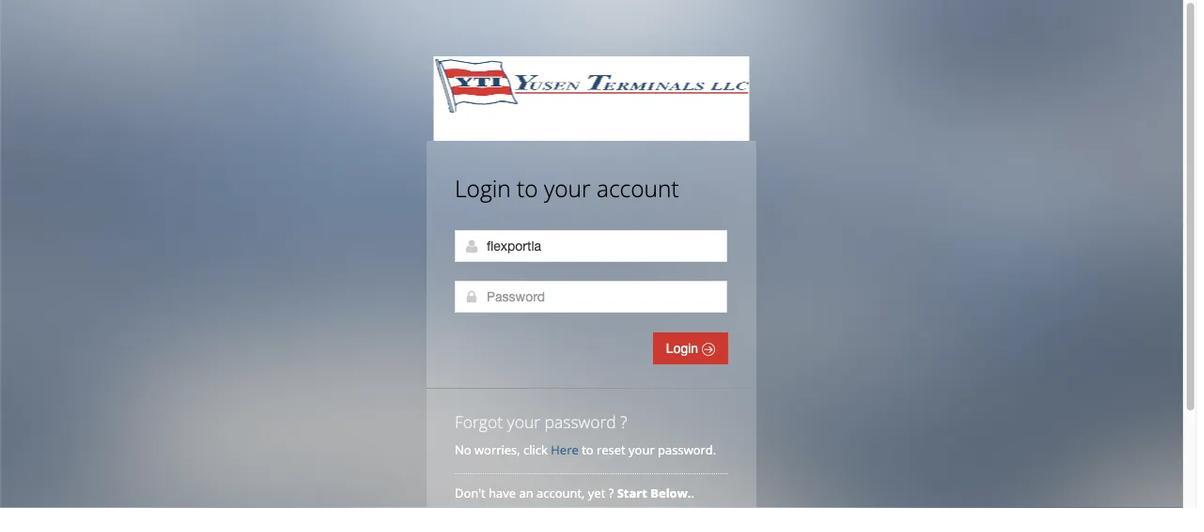 Task type: describe. For each thing, give the bounding box(es) containing it.
.
[[691, 485, 694, 502]]

here link
[[551, 442, 579, 459]]

have
[[489, 485, 516, 502]]

password.
[[658, 442, 716, 459]]

Password password field
[[455, 281, 727, 313]]

lock image
[[464, 289, 479, 304]]

login to your account
[[455, 172, 679, 203]]

forgot
[[455, 411, 503, 433]]

yet
[[588, 485, 605, 502]]

2 vertical spatial your
[[629, 442, 655, 459]]

an
[[519, 485, 533, 502]]

click
[[523, 442, 548, 459]]

? inside forgot your password ? no worries, click here to reset your password.
[[620, 411, 627, 433]]

no
[[455, 442, 471, 459]]

to inside forgot your password ? no worries, click here to reset your password.
[[582, 442, 594, 459]]

0 vertical spatial to
[[517, 172, 538, 203]]

account,
[[537, 485, 585, 502]]

below.
[[651, 485, 691, 502]]

Username text field
[[455, 230, 727, 262]]

swapright image
[[702, 343, 715, 356]]



Task type: vqa. For each thing, say whether or not it's contained in the screenshot.
Home image
no



Task type: locate. For each thing, give the bounding box(es) containing it.
user image
[[464, 239, 479, 254]]

1 horizontal spatial ?
[[620, 411, 627, 433]]

don't
[[455, 485, 486, 502]]

0 vertical spatial your
[[544, 172, 591, 203]]

forgot your password ? no worries, click here to reset your password.
[[455, 411, 716, 459]]

login
[[455, 172, 511, 203], [666, 341, 702, 356]]

1 horizontal spatial to
[[582, 442, 594, 459]]

your up click
[[507, 411, 540, 433]]

password
[[545, 411, 616, 433]]

login for login to your account
[[455, 172, 511, 203]]

login for login
[[666, 341, 702, 356]]

0 horizontal spatial your
[[507, 411, 540, 433]]

0 horizontal spatial ?
[[609, 485, 614, 502]]

your
[[544, 172, 591, 203], [507, 411, 540, 433], [629, 442, 655, 459]]

?
[[620, 411, 627, 433], [609, 485, 614, 502]]

? right yet
[[609, 485, 614, 502]]

1 vertical spatial your
[[507, 411, 540, 433]]

account
[[597, 172, 679, 203]]

your right reset
[[629, 442, 655, 459]]

to
[[517, 172, 538, 203], [582, 442, 594, 459]]

1 horizontal spatial login
[[666, 341, 702, 356]]

0 vertical spatial ?
[[620, 411, 627, 433]]

0 vertical spatial login
[[455, 172, 511, 203]]

don't have an account, yet ? start below. .
[[455, 485, 698, 502]]

to right here link
[[582, 442, 594, 459]]

1 vertical spatial ?
[[609, 485, 614, 502]]

login button
[[653, 333, 728, 365]]

to up username text field
[[517, 172, 538, 203]]

here
[[551, 442, 579, 459]]

2 horizontal spatial your
[[629, 442, 655, 459]]

your up username text field
[[544, 172, 591, 203]]

start
[[617, 485, 647, 502]]

0 horizontal spatial login
[[455, 172, 511, 203]]

1 horizontal spatial your
[[544, 172, 591, 203]]

? up reset
[[620, 411, 627, 433]]

reset
[[597, 442, 626, 459]]

1 vertical spatial to
[[582, 442, 594, 459]]

1 vertical spatial login
[[666, 341, 702, 356]]

worries,
[[475, 442, 520, 459]]

login inside button
[[666, 341, 702, 356]]

0 horizontal spatial to
[[517, 172, 538, 203]]



